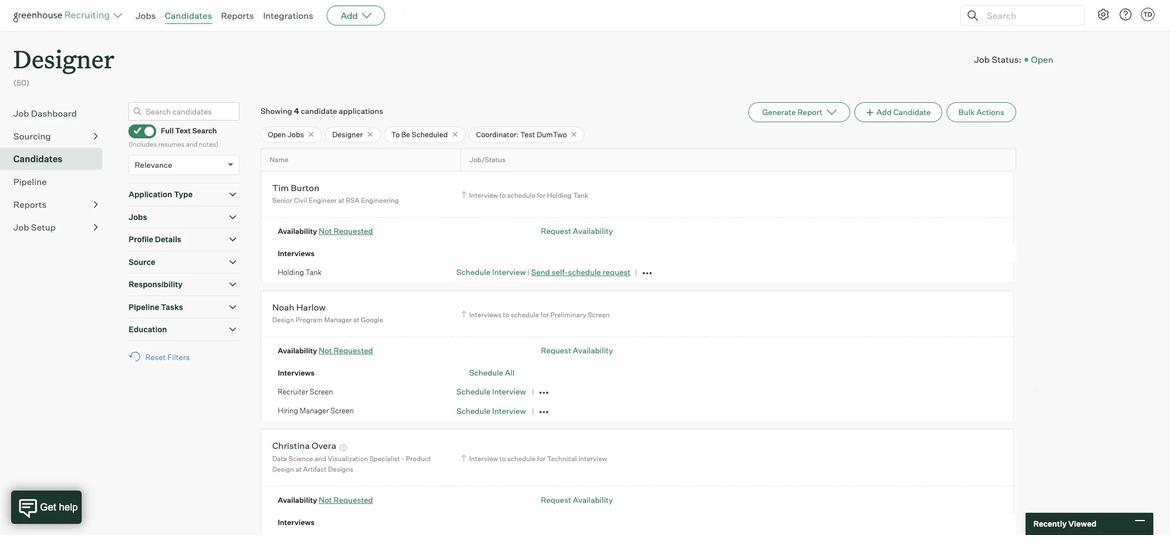 Task type: locate. For each thing, give the bounding box(es) containing it.
for inside 'interview to schedule for holding tank' link
[[537, 191, 546, 199]]

1 availability not requested from the top
[[278, 226, 373, 236]]

2 vertical spatial for
[[537, 455, 546, 463]]

designer for designer (50)
[[13, 42, 115, 75]]

reports link left integrations
[[221, 10, 254, 21]]

1 vertical spatial candidates
[[13, 153, 63, 164]]

all
[[505, 368, 515, 378]]

0 vertical spatial requested
[[334, 226, 373, 236]]

add for add candidate
[[877, 107, 892, 117]]

at inside noah harlow design program manager at google
[[353, 316, 360, 324]]

1 horizontal spatial reports link
[[221, 10, 254, 21]]

1 vertical spatial design
[[272, 466, 294, 474]]

interviews to schedule for preliminary screen link
[[460, 310, 613, 320]]

science
[[289, 455, 313, 463]]

availability up send self-schedule request 'link'
[[573, 226, 613, 236]]

civil
[[294, 196, 308, 205]]

1 schedule interview from the top
[[457, 387, 526, 397]]

reports left integrations
[[221, 10, 254, 21]]

at for harlow
[[353, 316, 360, 324]]

3 request availability button from the top
[[541, 495, 613, 505]]

4
[[294, 106, 299, 115]]

2 request availability button from the top
[[541, 346, 613, 355]]

candidates down 'sourcing'
[[13, 153, 63, 164]]

for for tim burton
[[537, 191, 546, 199]]

noah harlow link
[[272, 302, 326, 315]]

2 request availability from the top
[[541, 346, 613, 355]]

not down program
[[319, 346, 332, 355]]

1 vertical spatial holding
[[278, 268, 304, 277]]

design down data in the left of the page
[[272, 466, 294, 474]]

1 vertical spatial and
[[315, 455, 327, 463]]

1 vertical spatial add
[[877, 107, 892, 117]]

1 schedule interview link from the top
[[457, 268, 526, 277]]

1 horizontal spatial at
[[338, 196, 345, 205]]

candidate
[[301, 106, 337, 115]]

1 vertical spatial request availability button
[[541, 346, 613, 355]]

pipeline up "education" at bottom
[[129, 302, 159, 312]]

0 horizontal spatial at
[[296, 466, 302, 474]]

open for open jobs
[[268, 130, 286, 139]]

jobs
[[136, 10, 156, 21], [288, 130, 304, 139], [129, 212, 147, 222]]

1 vertical spatial requested
[[334, 346, 373, 355]]

technical
[[547, 455, 577, 463]]

interview
[[470, 191, 498, 199], [493, 268, 526, 277], [493, 387, 526, 397], [493, 406, 526, 416], [470, 455, 498, 463], [579, 455, 608, 463]]

3 not from the top
[[319, 495, 332, 505]]

for for noah harlow
[[541, 311, 549, 319]]

screen
[[588, 311, 610, 319], [310, 387, 333, 396], [331, 407, 354, 416]]

test
[[521, 130, 535, 139]]

0 vertical spatial not
[[319, 226, 332, 236]]

not requested button down designs
[[319, 495, 373, 505]]

request availability
[[541, 226, 613, 236], [541, 346, 613, 355], [541, 495, 613, 505]]

0 vertical spatial tank
[[574, 191, 589, 199]]

0 horizontal spatial and
[[186, 140, 198, 148]]

pipeline tasks
[[129, 302, 183, 312]]

requested down designs
[[334, 495, 373, 505]]

1 not requested button from the top
[[319, 226, 373, 236]]

2 vertical spatial not
[[319, 495, 332, 505]]

0 horizontal spatial pipeline
[[13, 176, 47, 187]]

1 vertical spatial availability not requested
[[278, 346, 373, 355]]

2 schedule interview link from the top
[[457, 387, 526, 397]]

0 vertical spatial holding
[[547, 191, 572, 199]]

schedule for technical
[[508, 455, 536, 463]]

job left "status:"
[[975, 54, 990, 65]]

education
[[129, 325, 167, 334]]

0 vertical spatial availability not requested
[[278, 226, 373, 236]]

not
[[319, 226, 332, 236], [319, 346, 332, 355], [319, 495, 332, 505]]

request down technical
[[541, 495, 572, 505]]

interview to schedule for technical interview link
[[460, 454, 611, 464]]

holding tank
[[278, 268, 322, 277]]

1 vertical spatial request
[[541, 346, 572, 355]]

interviews inside interviews to schedule for preliminary screen link
[[470, 311, 502, 319]]

Search text field
[[985, 8, 1075, 24]]

1 vertical spatial reports
[[13, 199, 47, 210]]

availability down artifact at the bottom left of the page
[[278, 496, 317, 505]]

2 vertical spatial to
[[500, 455, 506, 463]]

to for burton
[[500, 191, 506, 199]]

greenhouse recruiting image
[[13, 9, 113, 22]]

1 vertical spatial reports link
[[13, 198, 98, 211]]

0 horizontal spatial designer
[[13, 42, 115, 75]]

1 not from the top
[[319, 226, 332, 236]]

availability not requested
[[278, 226, 373, 236], [278, 346, 373, 355], [278, 495, 373, 505]]

0 vertical spatial schedule interview link
[[457, 268, 526, 277]]

1 vertical spatial candidates link
[[13, 152, 98, 166]]

job/status
[[470, 156, 506, 164]]

reports link up job setup link
[[13, 198, 98, 211]]

application type
[[129, 190, 193, 199]]

availability down civil
[[278, 227, 317, 236]]

responsibility
[[129, 280, 183, 289]]

0 horizontal spatial open
[[268, 130, 286, 139]]

google
[[361, 316, 383, 324]]

design inside data science and visualization specialist - product design at artifact designs
[[272, 466, 294, 474]]

availability
[[573, 226, 613, 236], [278, 227, 317, 236], [573, 346, 613, 355], [278, 346, 317, 355], [573, 495, 613, 505], [278, 496, 317, 505]]

1 vertical spatial pipeline
[[129, 302, 159, 312]]

1 vertical spatial for
[[541, 311, 549, 319]]

at left rsa
[[338, 196, 345, 205]]

1 vertical spatial job
[[13, 108, 29, 119]]

0 vertical spatial manager
[[324, 316, 352, 324]]

at for burton
[[338, 196, 345, 205]]

hiring manager screen
[[278, 407, 354, 416]]

designer for designer
[[333, 130, 363, 139]]

1 horizontal spatial designer
[[333, 130, 363, 139]]

1 vertical spatial designer
[[333, 130, 363, 139]]

2 vertical spatial request
[[541, 495, 572, 505]]

1 request availability from the top
[[541, 226, 613, 236]]

0 horizontal spatial reports link
[[13, 198, 98, 211]]

1 horizontal spatial and
[[315, 455, 327, 463]]

1 horizontal spatial add
[[877, 107, 892, 117]]

0 horizontal spatial add
[[341, 10, 358, 21]]

type
[[174, 190, 193, 199]]

tank
[[574, 191, 589, 199], [306, 268, 322, 277]]

generate report button
[[749, 102, 850, 122]]

request availability down technical
[[541, 495, 613, 505]]

availability not requested down artifact at the bottom left of the page
[[278, 495, 373, 505]]

candidates link down sourcing link
[[13, 152, 98, 166]]

0 vertical spatial add
[[341, 10, 358, 21]]

1 vertical spatial open
[[268, 130, 286, 139]]

1 vertical spatial schedule interview link
[[457, 387, 526, 397]]

2 request from the top
[[541, 346, 572, 355]]

request down preliminary
[[541, 346, 572, 355]]

noah harlow design program manager at google
[[272, 302, 383, 324]]

1 vertical spatial not requested button
[[319, 346, 373, 355]]

2 vertical spatial job
[[13, 222, 29, 233]]

0 horizontal spatial candidates link
[[13, 152, 98, 166]]

0 vertical spatial open
[[1032, 54, 1054, 65]]

reports up job setup
[[13, 199, 47, 210]]

generate report
[[763, 107, 823, 117]]

not requested button down rsa
[[319, 226, 373, 236]]

0 vertical spatial at
[[338, 196, 345, 205]]

showing 4 candidate applications
[[261, 106, 384, 115]]

job up 'sourcing'
[[13, 108, 29, 119]]

artifact
[[303, 466, 327, 474]]

name
[[270, 156, 289, 164]]

and down text
[[186, 140, 198, 148]]

1 horizontal spatial open
[[1032, 54, 1054, 65]]

2 vertical spatial not requested button
[[319, 495, 373, 505]]

1 vertical spatial not
[[319, 346, 332, 355]]

schedule
[[508, 191, 536, 199], [568, 268, 601, 277], [511, 311, 539, 319], [508, 455, 536, 463]]

0 vertical spatial jobs
[[136, 10, 156, 21]]

0 vertical spatial job
[[975, 54, 990, 65]]

job status:
[[975, 54, 1022, 65]]

screen up hiring manager screen
[[310, 387, 333, 396]]

requested down google
[[334, 346, 373, 355]]

hiring
[[278, 407, 298, 416]]

candidates right jobs link
[[165, 10, 212, 21]]

2 vertical spatial at
[[296, 466, 302, 474]]

at down science
[[296, 466, 302, 474]]

1 requested from the top
[[334, 226, 373, 236]]

td button
[[1142, 8, 1155, 21]]

open
[[1032, 54, 1054, 65], [268, 130, 286, 139]]

reports
[[221, 10, 254, 21], [13, 199, 47, 210]]

request
[[603, 268, 631, 277]]

at inside tim burton senior civil engineer at rsa engineering
[[338, 196, 345, 205]]

0 horizontal spatial tank
[[306, 268, 322, 277]]

3 requested from the top
[[334, 495, 373, 505]]

and up artifact at the bottom left of the page
[[315, 455, 327, 463]]

candidates
[[165, 10, 212, 21], [13, 153, 63, 164]]

job
[[975, 54, 990, 65], [13, 108, 29, 119], [13, 222, 29, 233]]

availability not requested down engineer
[[278, 226, 373, 236]]

0 vertical spatial to
[[500, 191, 506, 199]]

designer down applications
[[333, 130, 363, 139]]

0 horizontal spatial holding
[[278, 268, 304, 277]]

design down the noah
[[272, 316, 294, 324]]

Search candidates field
[[129, 102, 240, 120]]

request availability button down preliminary
[[541, 346, 613, 355]]

0 vertical spatial reports link
[[221, 10, 254, 21]]

report
[[798, 107, 823, 117]]

senior
[[272, 196, 293, 205]]

job setup link
[[13, 221, 98, 234]]

2 design from the top
[[272, 466, 294, 474]]

schedule for holding
[[508, 191, 536, 199]]

pipeline down 'sourcing'
[[13, 176, 47, 187]]

actions
[[977, 107, 1005, 117]]

candidates link
[[165, 10, 212, 21], [13, 152, 98, 166]]

2 not requested button from the top
[[319, 346, 373, 355]]

schedule for preliminary
[[511, 311, 539, 319]]

request up self-
[[541, 226, 572, 236]]

0 vertical spatial schedule interview
[[457, 387, 526, 397]]

0 vertical spatial not requested button
[[319, 226, 373, 236]]

1 design from the top
[[272, 316, 294, 324]]

manager right program
[[324, 316, 352, 324]]

interviews
[[278, 249, 315, 258], [470, 311, 502, 319], [278, 369, 315, 377], [278, 518, 315, 527]]

0 vertical spatial reports
[[221, 10, 254, 21]]

0 vertical spatial design
[[272, 316, 294, 324]]

reset filters button
[[129, 347, 196, 367]]

pipeline
[[13, 176, 47, 187], [129, 302, 159, 312]]

add for add
[[341, 10, 358, 21]]

screen right preliminary
[[588, 311, 610, 319]]

0 vertical spatial for
[[537, 191, 546, 199]]

0 vertical spatial and
[[186, 140, 198, 148]]

3 request from the top
[[541, 495, 572, 505]]

designer
[[13, 42, 115, 75], [333, 130, 363, 139]]

open right "status:"
[[1032, 54, 1054, 65]]

0 vertical spatial pipeline
[[13, 176, 47, 187]]

not requested button for burton
[[319, 226, 373, 236]]

request availability button for harlow
[[541, 346, 613, 355]]

availability not requested down program
[[278, 346, 373, 355]]

0 vertical spatial request
[[541, 226, 572, 236]]

for inside interviews to schedule for preliminary screen link
[[541, 311, 549, 319]]

2 requested from the top
[[334, 346, 373, 355]]

request availability down preliminary
[[541, 346, 613, 355]]

source
[[129, 257, 155, 267]]

send
[[532, 268, 550, 277]]

screen up the christina overa has been in technical interview for more than 14 days icon
[[331, 407, 354, 416]]

specialist
[[370, 455, 400, 463]]

0 vertical spatial screen
[[588, 311, 610, 319]]

request
[[541, 226, 572, 236], [541, 346, 572, 355], [541, 495, 572, 505]]

1 vertical spatial to
[[503, 311, 510, 319]]

request availability button up send self-schedule request 'link'
[[541, 226, 613, 236]]

0 vertical spatial candidates link
[[165, 10, 212, 21]]

manager down recruiter screen
[[300, 407, 329, 416]]

1 vertical spatial at
[[353, 316, 360, 324]]

2 availability not requested from the top
[[278, 346, 373, 355]]

sourcing
[[13, 130, 51, 142]]

design inside noah harlow design program manager at google
[[272, 316, 294, 324]]

designer down greenhouse recruiting image
[[13, 42, 115, 75]]

for inside the interview to schedule for technical interview link
[[537, 455, 546, 463]]

2 horizontal spatial at
[[353, 316, 360, 324]]

at left google
[[353, 316, 360, 324]]

2 schedule interview from the top
[[457, 406, 526, 416]]

schedule interview for recruiter screen
[[457, 387, 526, 397]]

2 vertical spatial requested
[[334, 495, 373, 505]]

harlow
[[296, 302, 326, 313]]

add inside popup button
[[341, 10, 358, 21]]

christina overa
[[272, 441, 337, 452]]

2 vertical spatial schedule interview link
[[457, 406, 526, 416]]

bulk
[[959, 107, 975, 117]]

job dashboard
[[13, 108, 77, 119]]

candidates link right jobs link
[[165, 10, 212, 21]]

program
[[296, 316, 323, 324]]

1 horizontal spatial tank
[[574, 191, 589, 199]]

not requested button down google
[[319, 346, 373, 355]]

request availability up send self-schedule request 'link'
[[541, 226, 613, 236]]

candidate
[[894, 107, 931, 117]]

not down artifact at the bottom left of the page
[[319, 495, 332, 505]]

2 not from the top
[[319, 346, 332, 355]]

not down engineer
[[319, 226, 332, 236]]

1 vertical spatial schedule interview
[[457, 406, 526, 416]]

1 vertical spatial screen
[[310, 387, 333, 396]]

1 request from the top
[[541, 226, 572, 236]]

1 vertical spatial request availability
[[541, 346, 613, 355]]

0 vertical spatial candidates
[[165, 10, 212, 21]]

0 vertical spatial request availability button
[[541, 226, 613, 236]]

open down showing
[[268, 130, 286, 139]]

2 vertical spatial request availability
[[541, 495, 613, 505]]

request availability button down technical
[[541, 495, 613, 505]]

schedule interview for hiring manager screen
[[457, 406, 526, 416]]

tasks
[[161, 302, 183, 312]]

open for open
[[1032, 54, 1054, 65]]

1 vertical spatial jobs
[[288, 130, 304, 139]]

for
[[537, 191, 546, 199], [541, 311, 549, 319], [537, 455, 546, 463]]

to
[[500, 191, 506, 199], [503, 311, 510, 319], [500, 455, 506, 463]]

configure image
[[1098, 8, 1111, 21]]

2 vertical spatial request availability button
[[541, 495, 613, 505]]

job for job dashboard
[[13, 108, 29, 119]]

1 horizontal spatial pipeline
[[129, 302, 159, 312]]

1 request availability button from the top
[[541, 226, 613, 236]]

0 vertical spatial request availability
[[541, 226, 613, 236]]

requested down rsa
[[334, 226, 373, 236]]

0 vertical spatial designer
[[13, 42, 115, 75]]

2 vertical spatial availability not requested
[[278, 495, 373, 505]]

job left setup
[[13, 222, 29, 233]]



Task type: vqa. For each thing, say whether or not it's contained in the screenshot.
Harlow's At
yes



Task type: describe. For each thing, give the bounding box(es) containing it.
schedule all
[[470, 368, 515, 378]]

details
[[155, 235, 181, 244]]

bulk actions
[[959, 107, 1005, 117]]

not for harlow
[[319, 346, 332, 355]]

recruiter screen
[[278, 387, 333, 396]]

1 vertical spatial tank
[[306, 268, 322, 277]]

2 vertical spatial jobs
[[129, 212, 147, 222]]

|
[[528, 268, 530, 277]]

interview to schedule for holding tank link
[[460, 190, 592, 201]]

search
[[192, 126, 217, 135]]

interview to schedule for technical interview
[[470, 455, 608, 463]]

engineering
[[361, 196, 399, 205]]

dashboard
[[31, 108, 77, 119]]

data science and visualization specialist - product design at artifact designs
[[272, 455, 431, 474]]

send self-schedule request link
[[532, 268, 631, 277]]

reset filters
[[145, 352, 190, 362]]

integrations link
[[263, 10, 314, 21]]

overa
[[312, 441, 337, 452]]

interviews to schedule for preliminary screen
[[470, 311, 610, 319]]

to
[[391, 130, 400, 139]]

0 horizontal spatial reports
[[13, 199, 47, 210]]

noah
[[272, 302, 295, 313]]

candidate reports are now available! apply filters and select "view in app" element
[[749, 102, 850, 122]]

setup
[[31, 222, 56, 233]]

(50)
[[13, 78, 29, 87]]

3 schedule interview link from the top
[[457, 406, 526, 416]]

self-
[[552, 268, 568, 277]]

christina
[[272, 441, 310, 452]]

resumes
[[158, 140, 185, 148]]

request for noah harlow
[[541, 346, 572, 355]]

requested for tim burton
[[334, 226, 373, 236]]

tim
[[272, 182, 289, 193]]

3 request availability from the top
[[541, 495, 613, 505]]

1 horizontal spatial candidates link
[[165, 10, 212, 21]]

full
[[161, 126, 174, 135]]

relevance option
[[135, 160, 172, 170]]

td
[[1144, 11, 1153, 18]]

reset
[[145, 352, 166, 362]]

recently
[[1034, 519, 1068, 529]]

job for job setup
[[13, 222, 29, 233]]

coordinator: test dumtwo
[[476, 130, 567, 139]]

not for burton
[[319, 226, 332, 236]]

bulk actions link
[[948, 102, 1017, 122]]

add candidate link
[[855, 102, 943, 122]]

request availability for burton
[[541, 226, 613, 236]]

christina overa has been in technical interview for more than 14 days image
[[338, 445, 348, 452]]

schedule interview link for noah harlow
[[457, 387, 526, 397]]

showing
[[261, 106, 292, 115]]

availability down technical
[[573, 495, 613, 505]]

job for job status:
[[975, 54, 990, 65]]

profile details
[[129, 235, 181, 244]]

and inside full text search (includes resumes and notes)
[[186, 140, 198, 148]]

interview inside 'interview to schedule for holding tank' link
[[470, 191, 498, 199]]

3 availability not requested from the top
[[278, 495, 373, 505]]

designs
[[328, 466, 354, 474]]

christina overa link
[[272, 441, 337, 453]]

(includes
[[129, 140, 157, 148]]

td button
[[1140, 6, 1158, 23]]

recently viewed
[[1034, 519, 1097, 529]]

request availability for harlow
[[541, 346, 613, 355]]

jobs link
[[136, 10, 156, 21]]

and inside data science and visualization specialist - product design at artifact designs
[[315, 455, 327, 463]]

be
[[402, 130, 410, 139]]

at inside data science and visualization specialist - product design at artifact designs
[[296, 466, 302, 474]]

add candidate
[[877, 107, 931, 117]]

pipeline link
[[13, 175, 98, 188]]

1 vertical spatial manager
[[300, 407, 329, 416]]

requested for noah harlow
[[334, 346, 373, 355]]

availability down preliminary
[[573, 346, 613, 355]]

interview to schedule for holding tank
[[470, 191, 589, 199]]

application
[[129, 190, 172, 199]]

designer link
[[13, 31, 115, 77]]

manager inside noah harlow design program manager at google
[[324, 316, 352, 324]]

text
[[175, 126, 191, 135]]

rsa
[[346, 196, 360, 205]]

status:
[[992, 54, 1022, 65]]

tim burton senior civil engineer at rsa engineering
[[272, 182, 399, 205]]

1 horizontal spatial holding
[[547, 191, 572, 199]]

full text search (includes resumes and notes)
[[129, 126, 219, 148]]

designer (50)
[[13, 42, 115, 87]]

dumtwo
[[537, 130, 567, 139]]

tim burton link
[[272, 182, 320, 195]]

preliminary
[[551, 311, 587, 319]]

open jobs
[[268, 130, 304, 139]]

2 vertical spatial screen
[[331, 407, 354, 416]]

job dashboard link
[[13, 107, 98, 120]]

visualization
[[328, 455, 368, 463]]

-
[[402, 455, 405, 463]]

integrations
[[263, 10, 314, 21]]

notes)
[[199, 140, 219, 148]]

burton
[[291, 182, 320, 193]]

request for tim burton
[[541, 226, 572, 236]]

availability down program
[[278, 346, 317, 355]]

scheduled
[[412, 130, 448, 139]]

availability not requested for tim burton
[[278, 226, 373, 236]]

applications
[[339, 106, 384, 115]]

0 horizontal spatial candidates
[[13, 153, 63, 164]]

1 horizontal spatial reports
[[221, 10, 254, 21]]

engineer
[[309, 196, 337, 205]]

pipeline for pipeline tasks
[[129, 302, 159, 312]]

to for harlow
[[503, 311, 510, 319]]

filters
[[168, 352, 190, 362]]

schedule all link
[[470, 368, 515, 378]]

to be scheduled
[[391, 130, 448, 139]]

add button
[[327, 6, 385, 26]]

data
[[272, 455, 287, 463]]

sourcing link
[[13, 129, 98, 143]]

not requested button for harlow
[[319, 346, 373, 355]]

3 not requested button from the top
[[319, 495, 373, 505]]

generate
[[763, 107, 796, 117]]

pipeline for pipeline
[[13, 176, 47, 187]]

relevance
[[135, 160, 172, 170]]

job setup
[[13, 222, 56, 233]]

schedule interview link for tim burton
[[457, 268, 526, 277]]

profile
[[129, 235, 153, 244]]

1 horizontal spatial candidates
[[165, 10, 212, 21]]

request availability button for burton
[[541, 226, 613, 236]]

checkmark image
[[134, 127, 142, 134]]

availability not requested for noah harlow
[[278, 346, 373, 355]]



